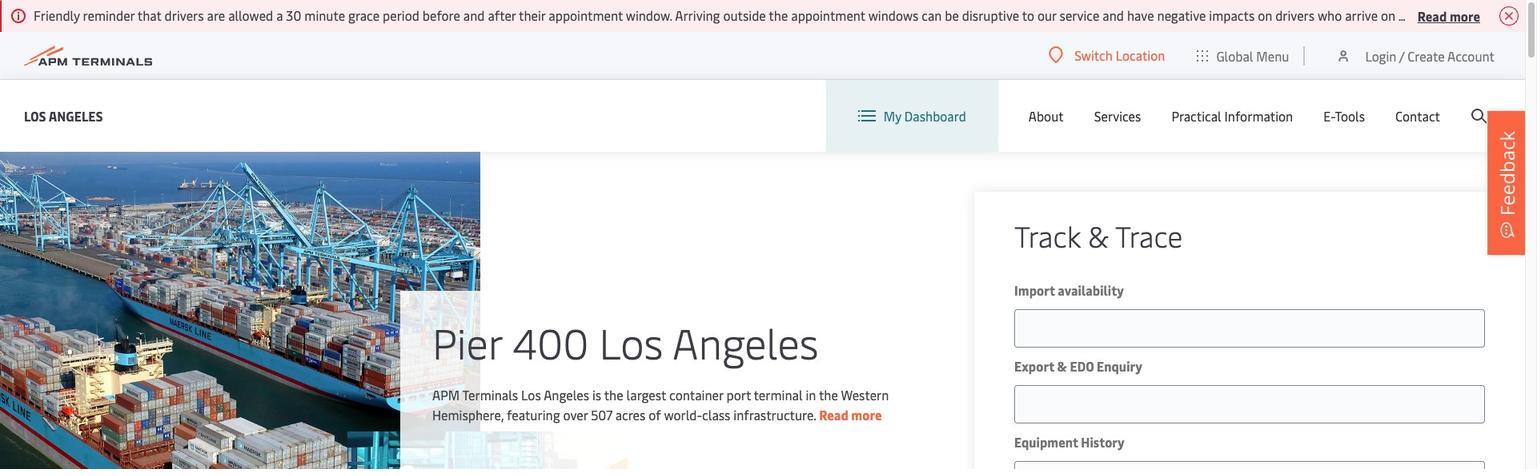 Task type: locate. For each thing, give the bounding box(es) containing it.
on
[[1258, 6, 1272, 24], [1381, 6, 1396, 24]]

contact button
[[1395, 80, 1440, 152]]

acres
[[615, 406, 646, 424]]

practical information button
[[1172, 80, 1293, 152]]

friendly reminder that drivers are allowed a 30 minute grace period before and after their appointment window. arriving outside the appointment windows can be disruptive to our service and have negative impacts on drivers who arrive on time. drivers that arrive o
[[34, 6, 1537, 24]]

my dashboard button
[[858, 80, 966, 152]]

that left close alert image
[[1473, 6, 1497, 24]]

los for pier
[[599, 314, 663, 370]]

1 horizontal spatial more
[[1450, 7, 1480, 24]]

read inside "read more" "button"
[[1418, 7, 1447, 24]]

0 vertical spatial read more
[[1418, 7, 1480, 24]]

global menu button
[[1181, 32, 1305, 80]]

0 vertical spatial &
[[1088, 216, 1109, 255]]

2 that from the left
[[1473, 6, 1497, 24]]

switch location
[[1075, 46, 1165, 64]]

read more down western
[[819, 406, 882, 424]]

feedback button
[[1487, 111, 1528, 255]]

1 vertical spatial los
[[599, 314, 663, 370]]

appointment right their at the left top
[[549, 6, 623, 24]]

track & trace
[[1014, 216, 1183, 255]]

login / create account
[[1365, 47, 1495, 64]]

2 vertical spatial angeles
[[544, 386, 589, 404]]

e-tools
[[1324, 107, 1365, 125]]

the
[[769, 6, 788, 24], [604, 386, 623, 404], [819, 386, 838, 404]]

0 horizontal spatial drivers
[[165, 6, 204, 24]]

more down western
[[851, 406, 882, 424]]

import availability
[[1014, 282, 1124, 299]]

0 horizontal spatial los
[[24, 107, 46, 124]]

2 arrive from the left
[[1500, 6, 1533, 24]]

feedback
[[1494, 131, 1520, 216]]

1 vertical spatial more
[[851, 406, 882, 424]]

& for edo
[[1057, 358, 1067, 375]]

the right is
[[604, 386, 623, 404]]

1 horizontal spatial read more
[[1418, 7, 1480, 24]]

1 horizontal spatial los
[[521, 386, 541, 404]]

0 horizontal spatial angeles
[[49, 107, 103, 124]]

0 horizontal spatial read more
[[819, 406, 882, 424]]

grace
[[348, 6, 380, 24]]

read more for the read more link
[[819, 406, 882, 424]]

information
[[1225, 107, 1293, 125]]

1 appointment from the left
[[549, 6, 623, 24]]

hemisphere,
[[432, 406, 504, 424]]

edo
[[1070, 358, 1094, 375]]

0 horizontal spatial appointment
[[549, 6, 623, 24]]

read more for "read more" "button"
[[1418, 7, 1480, 24]]

0 vertical spatial more
[[1450, 7, 1480, 24]]

read up login / create account
[[1418, 7, 1447, 24]]

more
[[1450, 7, 1480, 24], [851, 406, 882, 424]]

1 horizontal spatial angeles
[[544, 386, 589, 404]]

0 horizontal spatial that
[[137, 6, 161, 24]]

history
[[1081, 434, 1125, 452]]

0 horizontal spatial arrive
[[1345, 6, 1378, 24]]

drivers left who
[[1275, 6, 1315, 24]]

close alert image
[[1499, 6, 1519, 26]]

on right impacts
[[1258, 6, 1272, 24]]

read
[[1418, 7, 1447, 24], [819, 406, 848, 424]]

track
[[1014, 216, 1081, 255]]

0 horizontal spatial &
[[1057, 358, 1067, 375]]

0 horizontal spatial the
[[604, 386, 623, 404]]

practical information
[[1172, 107, 1293, 125]]

1 horizontal spatial and
[[1103, 6, 1124, 24]]

drivers left the are
[[165, 6, 204, 24]]

global
[[1216, 47, 1253, 64]]

can
[[922, 6, 942, 24]]

and
[[463, 6, 485, 24], [1103, 6, 1124, 24]]

port
[[727, 386, 751, 404]]

terminals
[[462, 386, 518, 404]]

the right in at the right bottom
[[819, 386, 838, 404]]

0 horizontal spatial on
[[1258, 6, 1272, 24]]

class
[[702, 406, 731, 424]]

1 vertical spatial read more
[[819, 406, 882, 424]]

angeles
[[49, 107, 103, 124], [673, 314, 819, 370], [544, 386, 589, 404]]

0 horizontal spatial read
[[819, 406, 848, 424]]

2 horizontal spatial los
[[599, 314, 663, 370]]

los
[[24, 107, 46, 124], [599, 314, 663, 370], [521, 386, 541, 404]]

1 and from the left
[[463, 6, 485, 24]]

1 horizontal spatial drivers
[[1275, 6, 1315, 24]]

western
[[841, 386, 889, 404]]

enquiry
[[1097, 358, 1142, 375]]

read more
[[1418, 7, 1480, 24], [819, 406, 882, 424]]

2 on from the left
[[1381, 6, 1396, 24]]

more up account
[[1450, 7, 1480, 24]]

who
[[1318, 6, 1342, 24]]

0 horizontal spatial and
[[463, 6, 485, 24]]

la secondary image
[[347, 432, 627, 470]]

appointment
[[549, 6, 623, 24], [791, 6, 865, 24]]

that right reminder
[[137, 6, 161, 24]]

and left have
[[1103, 6, 1124, 24]]

angeles inside "apm terminals los angeles is the largest container port terminal in the western hemisphere, featuring over 507 acres of world-class infrastructure."
[[544, 386, 589, 404]]

tools
[[1335, 107, 1365, 125]]

1 vertical spatial angeles
[[673, 314, 819, 370]]

have
[[1127, 6, 1154, 24]]

service
[[1060, 6, 1100, 24]]

0 vertical spatial read
[[1418, 7, 1447, 24]]

read down western
[[819, 406, 848, 424]]

arrive left o
[[1500, 6, 1533, 24]]

that
[[137, 6, 161, 24], [1473, 6, 1497, 24]]

2 horizontal spatial the
[[819, 386, 838, 404]]

world-
[[664, 406, 702, 424]]

more for "read more" "button"
[[1450, 7, 1480, 24]]

& left edo
[[1057, 358, 1067, 375]]

1 horizontal spatial &
[[1088, 216, 1109, 255]]

arrive right who
[[1345, 6, 1378, 24]]

& left "trace"
[[1088, 216, 1109, 255]]

1 horizontal spatial on
[[1381, 6, 1396, 24]]

services
[[1094, 107, 1141, 125]]

reminder
[[83, 6, 135, 24]]

los angeles link
[[24, 106, 103, 126]]

0 horizontal spatial more
[[851, 406, 882, 424]]

largest
[[627, 386, 666, 404]]

a
[[276, 6, 283, 24]]

2 horizontal spatial angeles
[[673, 314, 819, 370]]

read more button
[[1418, 6, 1480, 26]]

e-
[[1324, 107, 1335, 125]]

about
[[1029, 107, 1064, 125]]

1 vertical spatial &
[[1057, 358, 1067, 375]]

allowed
[[228, 6, 273, 24]]

los inside "apm terminals los angeles is the largest container port terminal in the western hemisphere, featuring over 507 acres of world-class infrastructure."
[[521, 386, 541, 404]]

the right the 'outside'
[[769, 6, 788, 24]]

1 horizontal spatial read
[[1418, 7, 1447, 24]]

drivers
[[165, 6, 204, 24], [1275, 6, 1315, 24]]

1 horizontal spatial appointment
[[791, 6, 865, 24]]

menu
[[1256, 47, 1289, 64]]

0 vertical spatial angeles
[[49, 107, 103, 124]]

login / create account link
[[1336, 32, 1495, 79]]

and left after
[[463, 6, 485, 24]]

read more up login / create account
[[1418, 7, 1480, 24]]

/
[[1399, 47, 1405, 64]]

1 horizontal spatial arrive
[[1500, 6, 1533, 24]]

appointment left windows
[[791, 6, 865, 24]]

more inside "button"
[[1450, 7, 1480, 24]]

global menu
[[1216, 47, 1289, 64]]

on left time.
[[1381, 6, 1396, 24]]

e-tools button
[[1324, 80, 1365, 152]]

1 horizontal spatial the
[[769, 6, 788, 24]]

2 vertical spatial los
[[521, 386, 541, 404]]

1 horizontal spatial that
[[1473, 6, 1497, 24]]

1 vertical spatial read
[[819, 406, 848, 424]]

read for the read more link
[[819, 406, 848, 424]]

login
[[1365, 47, 1397, 64]]

minute
[[304, 6, 345, 24]]



Task type: describe. For each thing, give the bounding box(es) containing it.
angeles for apm terminals los angeles is the largest container port terminal in the western hemisphere, featuring over 507 acres of world-class infrastructure.
[[544, 386, 589, 404]]

export & edo enquiry
[[1014, 358, 1142, 375]]

account
[[1447, 47, 1495, 64]]

0 vertical spatial los
[[24, 107, 46, 124]]

featuring
[[507, 406, 560, 424]]

trace
[[1115, 216, 1183, 255]]

are
[[207, 6, 225, 24]]

time.
[[1398, 6, 1427, 24]]

windows
[[868, 6, 919, 24]]

infrastructure.
[[734, 406, 816, 424]]

more for the read more link
[[851, 406, 882, 424]]

contact
[[1395, 107, 1440, 125]]

30
[[286, 6, 301, 24]]

1 on from the left
[[1258, 6, 1272, 24]]

practical
[[1172, 107, 1221, 125]]

of
[[649, 406, 661, 424]]

apm
[[432, 386, 460, 404]]

switch location button
[[1049, 46, 1165, 64]]

outside
[[723, 6, 766, 24]]

in
[[806, 386, 816, 404]]

period
[[383, 6, 419, 24]]

los angeles pier 400 image
[[0, 152, 480, 470]]

equipment
[[1014, 434, 1078, 452]]

disruptive
[[962, 6, 1019, 24]]

read for "read more" "button"
[[1418, 7, 1447, 24]]

availability
[[1058, 282, 1124, 299]]

507
[[591, 406, 612, 424]]

about button
[[1029, 80, 1064, 152]]

pier
[[432, 314, 502, 370]]

terminal
[[754, 386, 803, 404]]

create
[[1408, 47, 1445, 64]]

after
[[488, 6, 516, 24]]

arriving
[[675, 6, 720, 24]]

1 arrive from the left
[[1345, 6, 1378, 24]]

my
[[884, 107, 901, 125]]

window.
[[626, 6, 672, 24]]

400
[[513, 314, 589, 370]]

be
[[945, 6, 959, 24]]

switch
[[1075, 46, 1113, 64]]

over
[[563, 406, 588, 424]]

negative
[[1157, 6, 1206, 24]]

apm terminals los angeles is the largest container port terminal in the western hemisphere, featuring over 507 acres of world-class infrastructure.
[[432, 386, 889, 424]]

our
[[1037, 6, 1057, 24]]

import
[[1014, 282, 1055, 299]]

friendly
[[34, 6, 80, 24]]

location
[[1116, 46, 1165, 64]]

& for trace
[[1088, 216, 1109, 255]]

before
[[423, 6, 460, 24]]

angeles for pier 400 los angeles
[[673, 314, 819, 370]]

1 drivers from the left
[[165, 6, 204, 24]]

services button
[[1094, 80, 1141, 152]]

2 and from the left
[[1103, 6, 1124, 24]]

los angeles
[[24, 107, 103, 124]]

2 appointment from the left
[[791, 6, 865, 24]]

dashboard
[[904, 107, 966, 125]]

to
[[1022, 6, 1034, 24]]

container
[[669, 386, 723, 404]]

o
[[1536, 6, 1537, 24]]

los for apm
[[521, 386, 541, 404]]

export
[[1014, 358, 1054, 375]]

pier 400 los angeles
[[432, 314, 819, 370]]

2 drivers from the left
[[1275, 6, 1315, 24]]

read more link
[[819, 406, 882, 424]]

their
[[519, 6, 546, 24]]

drivers
[[1430, 6, 1470, 24]]

1 that from the left
[[137, 6, 161, 24]]

impacts
[[1209, 6, 1255, 24]]

my dashboard
[[884, 107, 966, 125]]

is
[[592, 386, 601, 404]]

equipment history
[[1014, 434, 1125, 452]]



Task type: vqa. For each thing, say whether or not it's contained in the screenshot.
it
no



